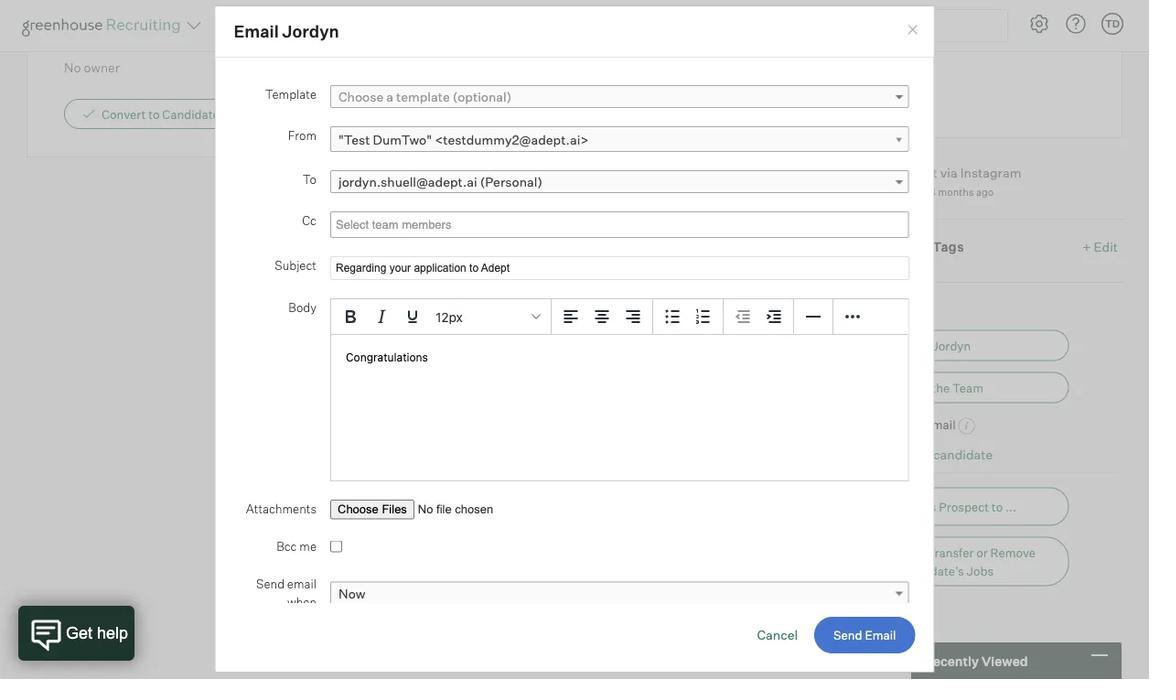 Task type: describe. For each thing, give the bounding box(es) containing it.
none checkbox inside email jordyn dialog
[[330, 541, 342, 553]]

td
[[1105, 17, 1120, 30]]

template
[[396, 89, 450, 105]]

reached
[[863, 165, 915, 181]]

considering
[[312, 107, 380, 121]]

to inside button
[[992, 500, 1003, 514]]

owner
[[123, 37, 164, 53]]

Subject text field
[[330, 257, 909, 280]]

subject
[[274, 258, 316, 273]]

to
[[302, 172, 316, 186]]

cc
[[302, 213, 316, 228]]

make a note
[[863, 21, 943, 37]]

add, transfer or remove candidate's jobs
[[898, 545, 1036, 578]]

send email
[[834, 628, 896, 643]]

this
[[908, 446, 931, 462]]

greenhouse recruiting image
[[22, 15, 187, 37]]

candidate tags
[[863, 239, 965, 255]]

add as prospect to ...
[[898, 500, 1017, 514]]

dumtwo"
[[372, 132, 432, 148]]

dumtwo
[[885, 186, 928, 198]]

(optional)
[[452, 89, 511, 105]]

add
[[898, 500, 921, 514]]

convert to candidate button
[[64, 99, 239, 129]]

now link
[[330, 582, 909, 605]]

jordyn.shuell@adept.ai
[[338, 174, 477, 190]]

1 horizontal spatial candidate
[[863, 239, 930, 255]]

@mentions
[[1065, 22, 1123, 36]]

transfer
[[928, 545, 974, 560]]

owner
[[84, 59, 120, 75]]

+ edit link
[[1078, 235, 1123, 260]]

+
[[1083, 239, 1091, 255]]

email jordyn button
[[863, 330, 1069, 362]]

<testdummy2@adept.ai>
[[434, 132, 588, 148]]

+ edit
[[1083, 239, 1118, 255]]

td button
[[1102, 13, 1124, 35]]

candidates
[[271, 16, 349, 35]]

a for choose
[[386, 89, 393, 105]]

do
[[883, 417, 899, 432]]

send email link
[[815, 617, 916, 654]]

convert to candidate
[[102, 107, 219, 121]]

recently
[[924, 653, 979, 669]]

"test dumtwo" <testdummy2@adept.ai>
[[338, 132, 588, 148]]

merge this candidate
[[867, 446, 993, 462]]

choose a template (optional) link
[[330, 85, 909, 108]]

not
[[902, 417, 922, 432]]

me
[[299, 539, 316, 554]]

12px toolbar
[[331, 300, 551, 335]]

candidate inside convert to candidate "button"
[[162, 107, 219, 121]]

add, transfer or remove candidate's jobs button
[[863, 537, 1069, 587]]

send for send email
[[834, 628, 863, 643]]

@mentions link
[[1065, 20, 1123, 38]]

"test dumtwo" <testdummy2@adept.ai> link
[[330, 127, 909, 153]]

template
[[265, 87, 316, 101]]

to inside "button"
[[148, 107, 160, 121]]

add,
[[898, 545, 925, 560]]

jordyn.shuell@adept.ai (personal)
[[338, 174, 542, 190]]

make
[[863, 21, 898, 37]]

attachments
[[246, 501, 316, 516]]

instagram
[[961, 165, 1022, 181]]

last note: reached out via instagram test dumtwo               8 months               ago
[[863, 149, 1022, 198]]

jordyn inside button
[[932, 339, 971, 353]]

candidates link
[[271, 16, 349, 35]]

0 vertical spatial as
[[382, 107, 395, 121]]

cancel
[[757, 627, 798, 643]]

stop considering as prospect button
[[246, 99, 467, 129]]

jobs inside add, transfer or remove candidate's jobs
[[967, 564, 994, 578]]

team
[[953, 381, 984, 395]]

cancel link
[[757, 627, 798, 643]]

jobs link
[[223, 16, 257, 35]]

jordyn.shuell@adept.ai (personal) link
[[330, 170, 909, 193]]

do not email
[[883, 417, 956, 432]]

tools
[[863, 303, 898, 319]]

2 toolbar from the left
[[653, 300, 723, 335]]

remove
[[991, 545, 1036, 560]]

no
[[64, 59, 81, 75]]



Task type: vqa. For each thing, say whether or not it's contained in the screenshot.
Email inside 'link'
yes



Task type: locate. For each thing, give the bounding box(es) containing it.
1 horizontal spatial jobs
[[967, 564, 994, 578]]

recently viewed
[[924, 653, 1028, 669]]

1 horizontal spatial to
[[992, 500, 1003, 514]]

add as prospect to ... button
[[863, 488, 1069, 526]]

jordyn up the
[[932, 339, 971, 353]]

email
[[287, 577, 316, 591]]

email jordyn up email the team
[[898, 339, 971, 353]]

0 horizontal spatial a
[[386, 89, 393, 105]]

12px group
[[331, 300, 908, 335]]

2 horizontal spatial prospect
[[939, 500, 989, 514]]

td button
[[1098, 9, 1127, 38]]

from
[[288, 128, 316, 143]]

close image
[[906, 23, 920, 38]]

1 toolbar from the left
[[551, 300, 653, 335]]

email jordyn
[[234, 21, 339, 42], [898, 339, 971, 353]]

0 vertical spatial prospect
[[64, 37, 120, 53]]

0 horizontal spatial jordyn
[[282, 21, 339, 42]]

candidate right convert
[[162, 107, 219, 121]]

email jordyn inside button
[[898, 339, 971, 353]]

bcc me
[[276, 539, 316, 554]]

0 horizontal spatial candidate
[[162, 107, 219, 121]]

1 vertical spatial candidate
[[863, 239, 930, 255]]

send email when
[[256, 577, 316, 609]]

jobs down or
[[967, 564, 994, 578]]

stop
[[283, 107, 310, 121]]

0 vertical spatial a
[[901, 21, 909, 37]]

candidate
[[162, 107, 219, 121], [863, 239, 930, 255]]

1 vertical spatial a
[[386, 89, 393, 105]]

via
[[940, 165, 958, 181]]

0 vertical spatial jobs
[[223, 16, 257, 35]]

1 vertical spatial as
[[924, 500, 937, 514]]

1 horizontal spatial as
[[924, 500, 937, 514]]

2 vertical spatial prospect
[[939, 500, 989, 514]]

viewed
[[982, 653, 1028, 669]]

body
[[288, 300, 316, 315]]

None text field
[[863, 47, 1123, 139], [331, 213, 461, 236], [863, 47, 1123, 139], [331, 213, 461, 236]]

toolbar
[[551, 300, 653, 335], [653, 300, 723, 335], [723, 300, 794, 335]]

0 vertical spatial email jordyn
[[234, 21, 339, 42]]

the
[[932, 381, 950, 395]]

0 horizontal spatial prospect
[[64, 37, 120, 53]]

choose
[[338, 89, 383, 105]]

prospect down template
[[398, 107, 448, 121]]

none file field inside email jordyn dialog
[[330, 500, 555, 520]]

as right add
[[924, 500, 937, 514]]

last
[[863, 149, 883, 162]]

to right convert
[[148, 107, 160, 121]]

prospect left ... at the right of page
[[939, 500, 989, 514]]

email jordyn inside dialog
[[234, 21, 339, 42]]

"test
[[338, 132, 370, 148]]

1 horizontal spatial prospect
[[398, 107, 448, 121]]

3 toolbar from the left
[[723, 300, 794, 335]]

as
[[382, 107, 395, 121], [924, 500, 937, 514]]

jobs
[[223, 16, 257, 35], [967, 564, 994, 578]]

a for make
[[901, 21, 909, 37]]

as up dumtwo"
[[382, 107, 395, 121]]

0 horizontal spatial email jordyn
[[234, 21, 339, 42]]

note:
[[885, 149, 910, 162]]

a left the note
[[901, 21, 909, 37]]

to
[[148, 107, 160, 121], [992, 500, 1003, 514]]

ago
[[976, 186, 994, 198]]

0 vertical spatial jordyn
[[282, 21, 339, 42]]

1 vertical spatial email jordyn
[[898, 339, 971, 353]]

send inside send email when
[[256, 577, 284, 591]]

1 vertical spatial jobs
[[967, 564, 994, 578]]

or
[[977, 545, 988, 560]]

prospect down "greenhouse recruiting" image
[[64, 37, 120, 53]]

0 vertical spatial to
[[148, 107, 160, 121]]

0 horizontal spatial jobs
[[223, 16, 257, 35]]

tags
[[933, 239, 965, 255]]

jordyn up template
[[282, 21, 339, 42]]

merge this candidate link
[[867, 446, 993, 462]]

0 horizontal spatial to
[[148, 107, 160, 121]]

out
[[918, 165, 938, 181]]

jordyn inside dialog
[[282, 21, 339, 42]]

convert
[[102, 107, 146, 121]]

1 vertical spatial send
[[834, 628, 863, 643]]

12px button
[[428, 301, 547, 332]]

1 vertical spatial to
[[992, 500, 1003, 514]]

Search text field
[[843, 12, 991, 39]]

bcc
[[276, 539, 296, 554]]

merge
[[867, 446, 906, 462]]

0 vertical spatial send
[[256, 577, 284, 591]]

test
[[863, 186, 883, 198]]

email the team button
[[863, 373, 1069, 404]]

send
[[256, 577, 284, 591], [834, 628, 863, 643]]

a inside 'link'
[[386, 89, 393, 105]]

candidate left tags
[[863, 239, 930, 255]]

a
[[901, 21, 909, 37], [386, 89, 393, 105]]

jobs left candidates "link" on the top
[[223, 16, 257, 35]]

a right the choose
[[386, 89, 393, 105]]

candidate's
[[898, 564, 964, 578]]

note
[[912, 21, 943, 37]]

email the team
[[898, 381, 984, 395]]

None checkbox
[[330, 541, 342, 553]]

configure image
[[1029, 13, 1051, 35]]

1 vertical spatial jordyn
[[932, 339, 971, 353]]

1 horizontal spatial email jordyn
[[898, 339, 971, 353]]

8
[[930, 186, 936, 198]]

12px
[[435, 309, 463, 324]]

candidate
[[933, 446, 993, 462]]

prospect inside the prospect owner no owner
[[64, 37, 120, 53]]

1 horizontal spatial a
[[901, 21, 909, 37]]

email jordyn up template
[[234, 21, 339, 42]]

...
[[1006, 500, 1017, 514]]

send right cancel link
[[834, 628, 863, 643]]

send left email
[[256, 577, 284, 591]]

email jordyn dialog
[[215, 6, 935, 673]]

0 horizontal spatial as
[[382, 107, 395, 121]]

1 horizontal spatial jordyn
[[932, 339, 971, 353]]

stop considering as prospect
[[283, 107, 448, 121]]

0 horizontal spatial send
[[256, 577, 284, 591]]

1 horizontal spatial send
[[834, 628, 863, 643]]

email
[[234, 21, 279, 42], [898, 339, 929, 353], [898, 381, 929, 395], [925, 417, 956, 432], [865, 628, 896, 643]]

prospect
[[64, 37, 120, 53], [398, 107, 448, 121], [939, 500, 989, 514]]

0 vertical spatial candidate
[[162, 107, 219, 121]]

months
[[938, 186, 974, 198]]

now
[[338, 586, 365, 602]]

1 vertical spatial prospect
[[398, 107, 448, 121]]

None file field
[[330, 500, 555, 520]]

prospect owner no owner
[[64, 37, 164, 75]]

when
[[287, 595, 316, 609]]

send inside send email link
[[834, 628, 863, 643]]

choose a template (optional)
[[338, 89, 511, 105]]

to left ... at the right of page
[[992, 500, 1003, 514]]

send for send email when
[[256, 577, 284, 591]]

edit
[[1094, 239, 1118, 255]]

(personal)
[[480, 174, 542, 190]]



